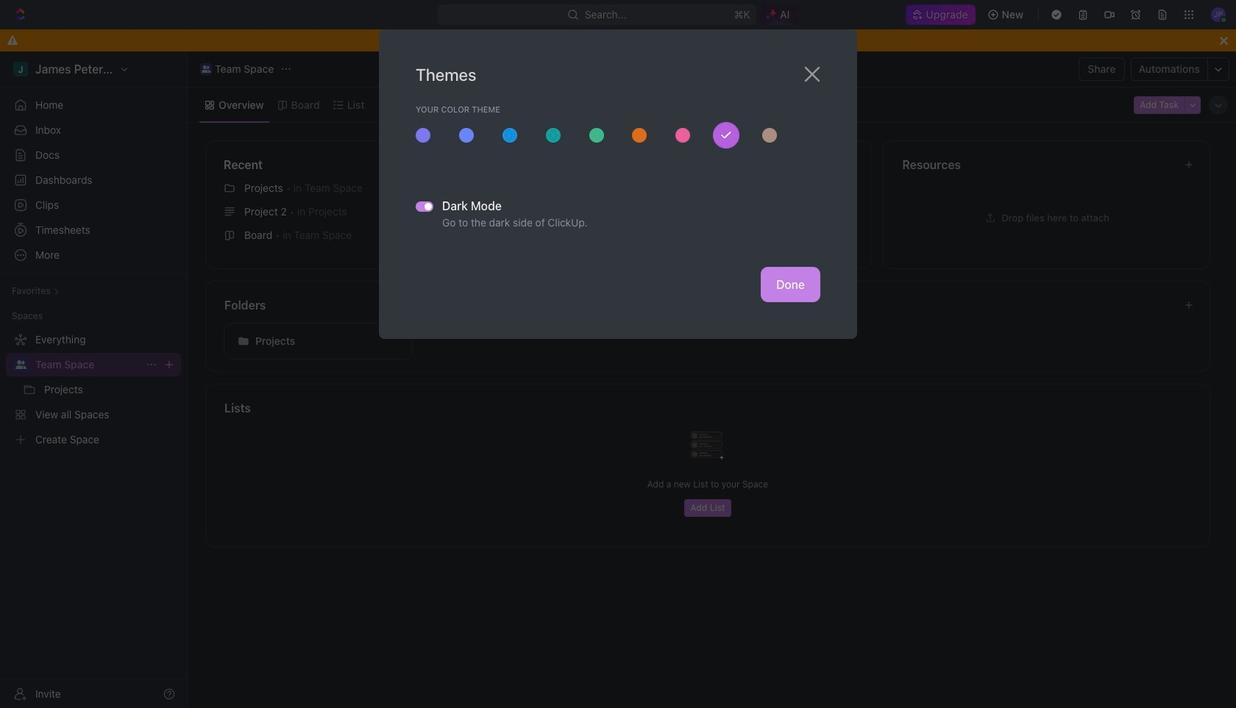 Task type: locate. For each thing, give the bounding box(es) containing it.
tree
[[6, 328, 181, 452]]

dialog
[[379, 29, 857, 339]]

sidebar navigation
[[0, 52, 188, 709]]



Task type: vqa. For each thing, say whether or not it's contained in the screenshot.
THE NO LISTS ICON.
yes



Task type: describe. For each thing, give the bounding box(es) containing it.
no lists icon. image
[[678, 420, 737, 479]]

tree inside sidebar navigation
[[6, 328, 181, 452]]

user group image
[[201, 65, 211, 73]]

user group image
[[15, 361, 26, 369]]



